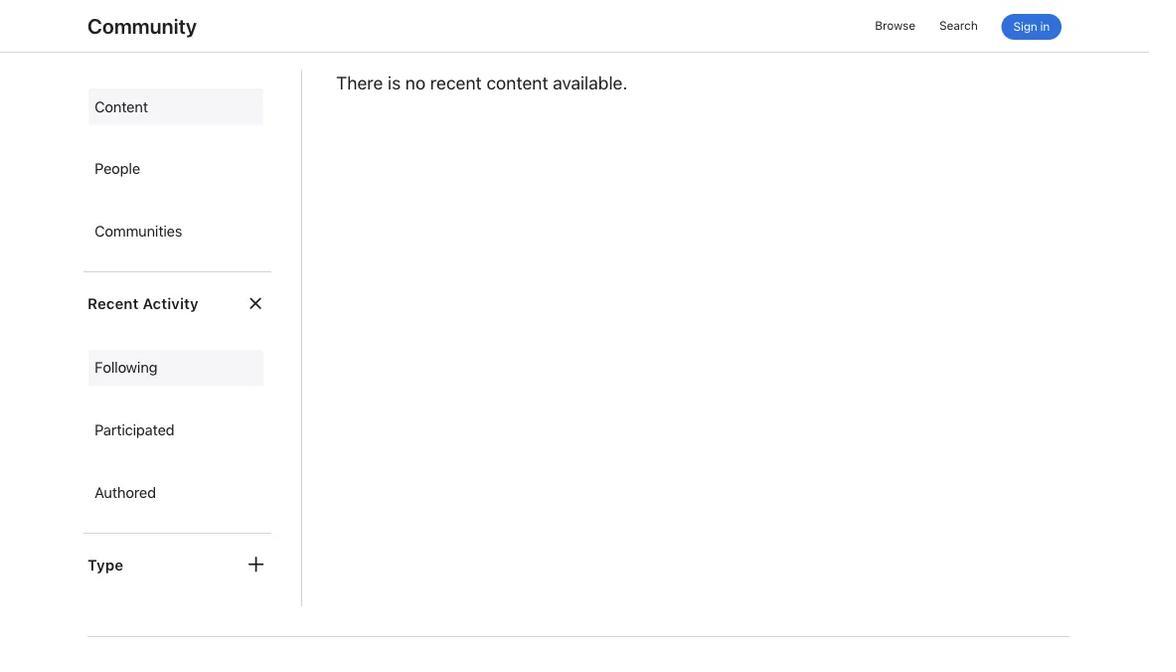 Task type: locate. For each thing, give the bounding box(es) containing it.
group containing content
[[84, 85, 272, 254]]

following button
[[89, 350, 264, 387]]

search
[[940, 18, 978, 33]]

no
[[405, 73, 426, 94]]

filter button
[[88, 9, 149, 36]]

sign in link
[[1002, 14, 1062, 40]]

type
[[88, 556, 123, 574]]

reset
[[180, 11, 228, 33]]

group
[[84, 85, 272, 254], [84, 346, 272, 516]]

filter
[[106, 11, 149, 33]]

there
[[336, 73, 383, 94]]

2 group from the top
[[84, 346, 272, 516]]

community
[[88, 13, 197, 38]]

communities
[[95, 223, 182, 241]]

there is no recent content available.
[[336, 73, 628, 94]]

1 group from the top
[[84, 85, 272, 254]]

browse
[[876, 18, 916, 33]]

1 vertical spatial group
[[84, 346, 272, 516]]

sign
[[1014, 19, 1038, 34]]

in
[[1041, 19, 1050, 34]]

group containing following
[[84, 346, 272, 516]]

0 vertical spatial group
[[84, 85, 272, 254]]



Task type: vqa. For each thing, say whether or not it's contained in the screenshot.
Community
yes



Task type: describe. For each thing, give the bounding box(es) containing it.
search link
[[940, 15, 978, 37]]

communities button
[[89, 214, 264, 250]]

participated button
[[89, 413, 264, 449]]

browse link
[[876, 15, 916, 37]]

content
[[95, 98, 148, 116]]

people button
[[89, 151, 264, 188]]

type button
[[88, 554, 276, 576]]

reset button
[[180, 9, 228, 36]]

community link
[[88, 13, 197, 38]]

recent
[[88, 295, 139, 313]]

available.
[[553, 73, 628, 94]]

activity
[[143, 295, 199, 313]]

recent activity button
[[88, 293, 276, 315]]

authored button
[[89, 475, 264, 512]]

participated
[[95, 422, 175, 439]]

content button
[[89, 89, 264, 125]]

authored
[[95, 484, 156, 502]]

sign in
[[1014, 19, 1050, 34]]

following
[[95, 359, 157, 377]]

people
[[95, 160, 140, 178]]

recent activity
[[88, 295, 199, 313]]

is
[[388, 73, 401, 94]]

recent
[[430, 73, 482, 94]]

content
[[487, 73, 548, 94]]



